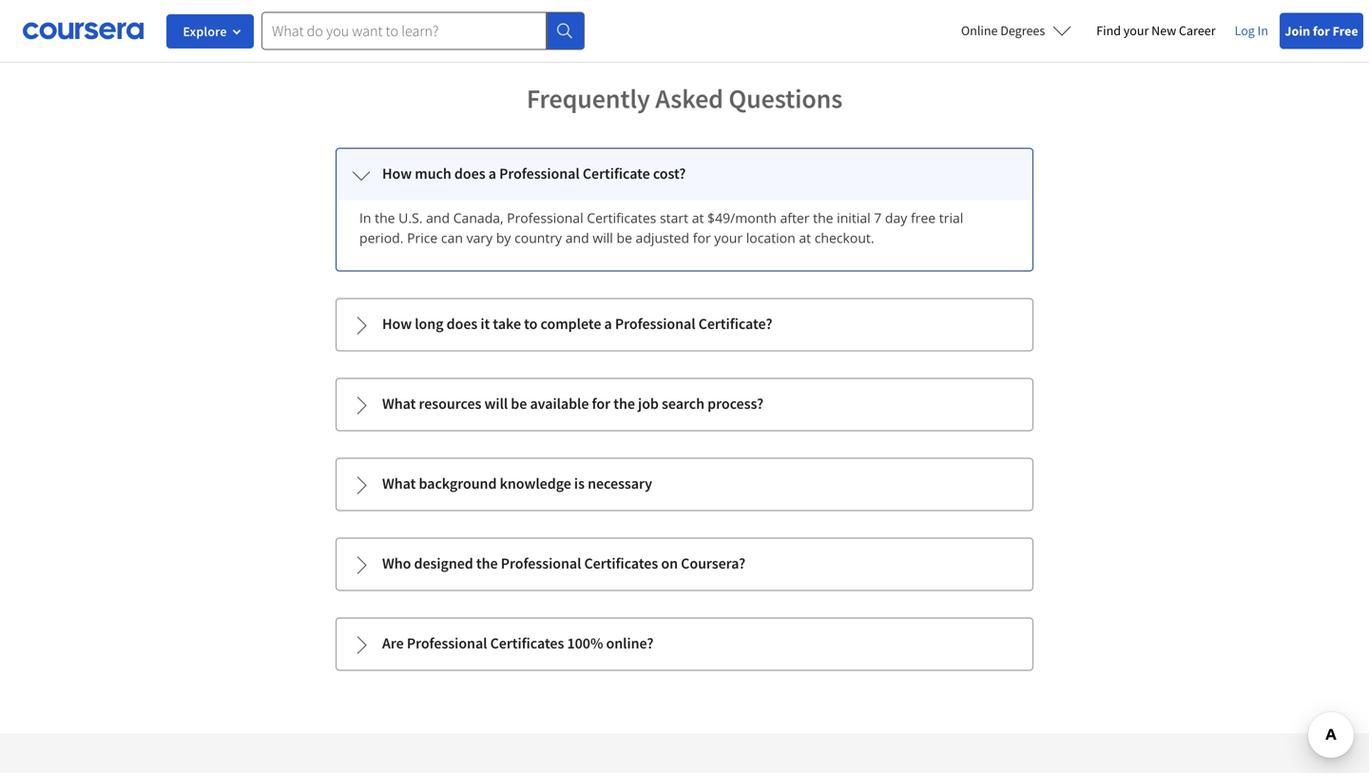 Task type: vqa. For each thing, say whether or not it's contained in the screenshot.
New
yes



Task type: describe. For each thing, give the bounding box(es) containing it.
certificate?
[[699, 314, 773, 333]]

coursera?
[[681, 554, 746, 573]]

take
[[493, 314, 521, 333]]

certificate
[[583, 164, 650, 183]]

log in
[[1235, 22, 1269, 39]]

start
[[660, 209, 689, 227]]

7
[[875, 209, 882, 227]]

certificates inside dropdown button
[[585, 554, 659, 573]]

frequently
[[527, 82, 650, 115]]

it
[[481, 314, 490, 333]]

1 horizontal spatial at
[[799, 229, 812, 247]]

join for free link
[[1281, 13, 1364, 49]]

new
[[1152, 22, 1177, 39]]

coursera image
[[23, 15, 144, 46]]

log
[[1235, 22, 1256, 39]]

who designed the professional certificates on coursera? button
[[337, 539, 1033, 590]]

how much does a professional certificate cost? button
[[337, 149, 1033, 200]]

are professional certificates 100% online?
[[382, 634, 654, 653]]

after
[[781, 209, 810, 227]]

will inside dropdown button
[[485, 394, 508, 413]]

does for long
[[447, 314, 478, 333]]

online
[[962, 22, 998, 39]]

cost?
[[653, 164, 686, 183]]

career
[[1180, 22, 1216, 39]]

frequently asked questions
[[527, 82, 843, 115]]

certificates inside in the u.s. and canada, professional certificates start at $49/month after the initial 7 day free trial period. price can vary by country and will be adjusted for your location at checkout.
[[587, 209, 657, 227]]

how much does a professional certificate cost?
[[382, 164, 686, 183]]

0 vertical spatial and
[[426, 209, 450, 227]]

on
[[662, 554, 678, 573]]

u.s.
[[399, 209, 423, 227]]

explore
[[183, 23, 227, 40]]

find your new career
[[1097, 22, 1216, 39]]

can
[[441, 229, 463, 247]]

find your new career link
[[1088, 19, 1226, 43]]

how for how long does it take to complete a professional certificate?
[[382, 314, 412, 333]]

1 horizontal spatial and
[[566, 229, 590, 247]]

find
[[1097, 22, 1122, 39]]

checkout.
[[815, 229, 875, 247]]

be inside dropdown button
[[511, 394, 527, 413]]

background
[[419, 474, 497, 493]]

join for free
[[1286, 22, 1359, 39]]

1 vertical spatial a
[[605, 314, 612, 333]]

job
[[638, 394, 659, 413]]

the left job
[[614, 394, 635, 413]]

adjusted
[[636, 229, 690, 247]]

country
[[515, 229, 562, 247]]

what resources will be available for the job search process?
[[382, 394, 764, 413]]

online degrees
[[962, 22, 1046, 39]]

100%
[[567, 634, 604, 653]]

log in link
[[1226, 19, 1279, 42]]

1 horizontal spatial your
[[1124, 22, 1150, 39]]

your inside in the u.s. and canada, professional certificates start at $49/month after the initial 7 day free trial period. price can vary by country and will be adjusted for your location at checkout.
[[715, 229, 743, 247]]

what for what resources will be available for the job search process?
[[382, 394, 416, 413]]

questions
[[729, 82, 843, 115]]

the right after
[[814, 209, 834, 227]]

0 horizontal spatial at
[[692, 209, 704, 227]]

knowledge
[[500, 474, 572, 493]]

in the u.s. and canada, professional certificates start at $49/month after the initial 7 day free trial period. price can vary by country and will be adjusted for your location at checkout.
[[360, 209, 964, 247]]

initial
[[837, 209, 871, 227]]

what background knowledge is necessary button
[[337, 459, 1033, 510]]

who
[[382, 554, 411, 573]]



Task type: locate. For each thing, give the bounding box(es) containing it.
your right find
[[1124, 22, 1150, 39]]

and right country
[[566, 229, 590, 247]]

0 vertical spatial for
[[1314, 22, 1331, 39]]

0 vertical spatial does
[[455, 164, 486, 183]]

1 vertical spatial will
[[485, 394, 508, 413]]

does for much
[[455, 164, 486, 183]]

1 vertical spatial in
[[360, 209, 372, 227]]

0 horizontal spatial and
[[426, 209, 450, 227]]

0 horizontal spatial will
[[485, 394, 508, 413]]

in inside log in link
[[1258, 22, 1269, 39]]

0 horizontal spatial be
[[511, 394, 527, 413]]

in
[[1258, 22, 1269, 39], [360, 209, 372, 227]]

who designed the professional certificates on coursera?
[[382, 554, 746, 573]]

2 what from the top
[[382, 474, 416, 493]]

1 horizontal spatial be
[[617, 229, 633, 247]]

1 vertical spatial and
[[566, 229, 590, 247]]

what left the resources
[[382, 394, 416, 413]]

1 vertical spatial for
[[693, 229, 711, 247]]

available
[[530, 394, 589, 413]]

what for what background knowledge is necessary
[[382, 474, 416, 493]]

a up canada, at the top left
[[489, 164, 497, 183]]

0 horizontal spatial for
[[592, 394, 611, 413]]

does inside how long does it take to complete a professional certificate? dropdown button
[[447, 314, 478, 333]]

how left the much at the top left of the page
[[382, 164, 412, 183]]

1 horizontal spatial a
[[605, 314, 612, 333]]

What do you want to learn? text field
[[262, 12, 547, 50]]

1 vertical spatial what
[[382, 474, 416, 493]]

professional inside in the u.s. and canada, professional certificates start at $49/month after the initial 7 day free trial period. price can vary by country and will be adjusted for your location at checkout.
[[507, 209, 584, 227]]

free
[[911, 209, 936, 227]]

1 vertical spatial how
[[382, 314, 412, 333]]

for inside in the u.s. and canada, professional certificates start at $49/month after the initial 7 day free trial period. price can vary by country and will be adjusted for your location at checkout.
[[693, 229, 711, 247]]

degrees
[[1001, 22, 1046, 39]]

be left adjusted
[[617, 229, 633, 247]]

0 vertical spatial certificates
[[587, 209, 657, 227]]

necessary
[[588, 474, 653, 493]]

2 vertical spatial for
[[592, 394, 611, 413]]

0 vertical spatial at
[[692, 209, 704, 227]]

location
[[747, 229, 796, 247]]

the up period.
[[375, 209, 395, 227]]

the
[[375, 209, 395, 227], [814, 209, 834, 227], [614, 394, 635, 413], [477, 554, 498, 573]]

$49/month
[[708, 209, 777, 227]]

vary
[[467, 229, 493, 247]]

and
[[426, 209, 450, 227], [566, 229, 590, 247]]

0 vertical spatial will
[[593, 229, 613, 247]]

certificates left 100%
[[491, 634, 564, 653]]

by
[[496, 229, 511, 247]]

0 vertical spatial a
[[489, 164, 497, 183]]

be inside in the u.s. and canada, professional certificates start at $49/month after the initial 7 day free trial period. price can vary by country and will be adjusted for your location at checkout.
[[617, 229, 633, 247]]

your
[[1124, 22, 1150, 39], [715, 229, 743, 247]]

at
[[692, 209, 704, 227], [799, 229, 812, 247]]

1 horizontal spatial for
[[693, 229, 711, 247]]

and up 'can'
[[426, 209, 450, 227]]

free
[[1333, 22, 1359, 39]]

2 vertical spatial certificates
[[491, 634, 564, 653]]

what left background
[[382, 474, 416, 493]]

online degrees button
[[946, 10, 1088, 51]]

are
[[382, 634, 404, 653]]

will left adjusted
[[593, 229, 613, 247]]

how long does it take to complete a professional certificate? button
[[337, 299, 1033, 350]]

for right available
[[592, 394, 611, 413]]

0 vertical spatial how
[[382, 164, 412, 183]]

2 how from the top
[[382, 314, 412, 333]]

0 horizontal spatial in
[[360, 209, 372, 227]]

1 horizontal spatial in
[[1258, 22, 1269, 39]]

trial
[[940, 209, 964, 227]]

None search field
[[262, 12, 585, 50]]

designed
[[414, 554, 474, 573]]

in inside in the u.s. and canada, professional certificates start at $49/month after the initial 7 day free trial period. price can vary by country and will be adjusted for your location at checkout.
[[360, 209, 372, 227]]

0 vertical spatial in
[[1258, 22, 1269, 39]]

professional
[[500, 164, 580, 183], [507, 209, 584, 227], [615, 314, 696, 333], [501, 554, 582, 573], [407, 634, 488, 653]]

certificates
[[587, 209, 657, 227], [585, 554, 659, 573], [491, 634, 564, 653]]

0 horizontal spatial a
[[489, 164, 497, 183]]

process?
[[708, 394, 764, 413]]

footer
[[0, 734, 1370, 773]]

1 vertical spatial does
[[447, 314, 478, 333]]

0 vertical spatial what
[[382, 394, 416, 413]]

what background knowledge is necessary
[[382, 474, 653, 493]]

canada,
[[454, 209, 504, 227]]

at right the start at the top of the page
[[692, 209, 704, 227]]

a right complete
[[605, 314, 612, 333]]

price
[[407, 229, 438, 247]]

day
[[886, 209, 908, 227]]

0 vertical spatial your
[[1124, 22, 1150, 39]]

1 vertical spatial at
[[799, 229, 812, 247]]

1 vertical spatial be
[[511, 394, 527, 413]]

complete
[[541, 314, 602, 333]]

in right log
[[1258, 22, 1269, 39]]

0 horizontal spatial your
[[715, 229, 743, 247]]

join
[[1286, 22, 1311, 39]]

does left it
[[447, 314, 478, 333]]

for right adjusted
[[693, 229, 711, 247]]

are professional certificates 100% online? button
[[337, 619, 1033, 670]]

does right the much at the top left of the page
[[455, 164, 486, 183]]

long
[[415, 314, 444, 333]]

certificates left on on the bottom
[[585, 554, 659, 573]]

your down $49/month
[[715, 229, 743, 247]]

is
[[575, 474, 585, 493]]

will
[[593, 229, 613, 247], [485, 394, 508, 413]]

how
[[382, 164, 412, 183], [382, 314, 412, 333]]

to
[[524, 314, 538, 333]]

a
[[489, 164, 497, 183], [605, 314, 612, 333]]

does
[[455, 164, 486, 183], [447, 314, 478, 333]]

2 horizontal spatial for
[[1314, 22, 1331, 39]]

1 vertical spatial certificates
[[585, 554, 659, 573]]

1 vertical spatial your
[[715, 229, 743, 247]]

1 horizontal spatial will
[[593, 229, 613, 247]]

be left available
[[511, 394, 527, 413]]

be
[[617, 229, 633, 247], [511, 394, 527, 413]]

will inside in the u.s. and canada, professional certificates start at $49/month after the initial 7 day free trial period. price can vary by country and will be adjusted for your location at checkout.
[[593, 229, 613, 247]]

the right designed
[[477, 554, 498, 573]]

explore button
[[166, 14, 254, 49]]

how long does it take to complete a professional certificate?
[[382, 314, 773, 333]]

how left long on the top left of the page
[[382, 314, 412, 333]]

1 what from the top
[[382, 394, 416, 413]]

online?
[[606, 634, 654, 653]]

at down after
[[799, 229, 812, 247]]

search
[[662, 394, 705, 413]]

certificates down certificate
[[587, 209, 657, 227]]

1 how from the top
[[382, 164, 412, 183]]

what
[[382, 394, 416, 413], [382, 474, 416, 493]]

much
[[415, 164, 452, 183]]

what resources will be available for the job search process? button
[[337, 379, 1033, 430]]

0 vertical spatial be
[[617, 229, 633, 247]]

professional inside dropdown button
[[407, 634, 488, 653]]

asked
[[656, 82, 724, 115]]

in up period.
[[360, 209, 372, 227]]

how for how much does a professional certificate cost?
[[382, 164, 412, 183]]

certificates inside dropdown button
[[491, 634, 564, 653]]

for inside dropdown button
[[592, 394, 611, 413]]

will right the resources
[[485, 394, 508, 413]]

period.
[[360, 229, 404, 247]]

for right join at right top
[[1314, 22, 1331, 39]]

for
[[1314, 22, 1331, 39], [693, 229, 711, 247], [592, 394, 611, 413]]

resources
[[419, 394, 482, 413]]

does inside how much does a professional certificate cost? dropdown button
[[455, 164, 486, 183]]



